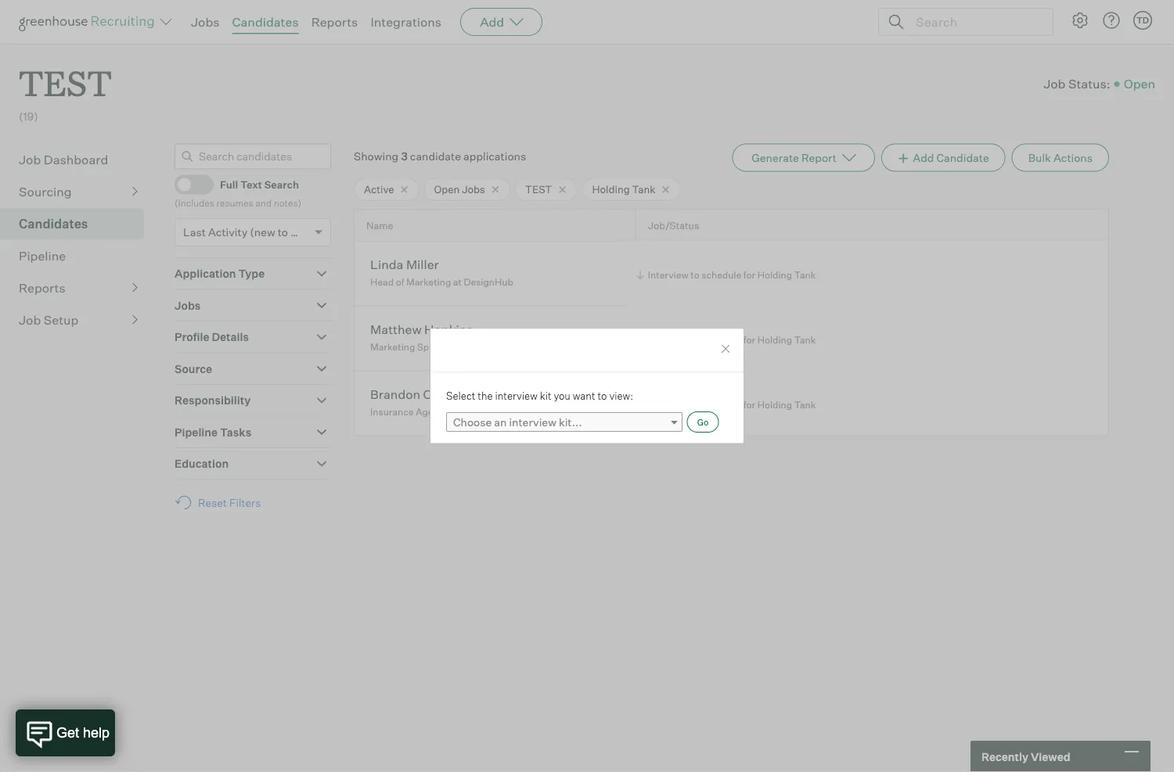 Task type: vqa. For each thing, say whether or not it's contained in the screenshot.
Request Availability button to the top
no



Task type: locate. For each thing, give the bounding box(es) containing it.
interview for the
[[495, 390, 538, 402]]

reports left integrations
[[311, 14, 358, 30]]

interview up go link
[[648, 399, 689, 411]]

interview
[[495, 390, 538, 402], [509, 416, 557, 429]]

0 horizontal spatial reports
[[19, 280, 66, 296]]

candidates link
[[232, 14, 299, 30], [19, 214, 138, 233]]

2 vertical spatial schedule
[[702, 399, 741, 411]]

candidates right jobs link on the left top of page
[[232, 14, 299, 30]]

schedule for brandon colby
[[702, 399, 741, 411]]

to for linda miller
[[691, 269, 700, 281]]

1 horizontal spatial reports link
[[311, 14, 358, 30]]

last
[[183, 226, 206, 239]]

interview to schedule for holding tank for linda miller
[[648, 269, 816, 281]]

reports link left integrations
[[311, 14, 358, 30]]

0 vertical spatial at
[[453, 276, 462, 288]]

brandon colby insurance agent at family first insurance
[[370, 387, 552, 418]]

add
[[480, 14, 504, 30], [913, 151, 934, 165]]

interview to schedule for holding tank for brandon colby
[[648, 399, 816, 411]]

candidates down sourcing
[[19, 216, 88, 231]]

configure image
[[1071, 11, 1090, 30]]

1 vertical spatial interview
[[509, 416, 557, 429]]

1 schedule from the top
[[702, 269, 741, 281]]

applications
[[464, 149, 526, 163]]

add inside popup button
[[480, 14, 504, 30]]

0 vertical spatial interview
[[495, 390, 538, 402]]

test down applications
[[525, 183, 552, 195]]

tank for miller
[[794, 269, 816, 281]]

job left "setup"
[[19, 312, 41, 328]]

greenhouse recruiting image
[[19, 13, 160, 31]]

for
[[744, 269, 756, 281], [744, 334, 756, 346], [744, 399, 756, 411]]

job setup
[[19, 312, 79, 328]]

0 horizontal spatial add
[[480, 14, 504, 30]]

general
[[473, 341, 507, 353]]

1 vertical spatial for
[[744, 334, 756, 346]]

1 insurance from the left
[[370, 406, 414, 418]]

2 vertical spatial interview to schedule for holding tank link
[[634, 397, 820, 412]]

3 interview to schedule for holding tank link from the top
[[634, 397, 820, 412]]

2 interview to schedule for holding tank from the top
[[648, 334, 816, 346]]

1 horizontal spatial pipeline
[[175, 426, 218, 439]]

0 vertical spatial interview to schedule for holding tank
[[648, 269, 816, 281]]

kit...
[[559, 416, 582, 429]]

2 vertical spatial for
[[744, 399, 756, 411]]

bulk actions link
[[1012, 144, 1109, 172]]

reset
[[198, 496, 227, 510]]

insurance down select the interview kit you want to view:
[[509, 406, 552, 418]]

want
[[573, 390, 595, 402]]

linda
[[370, 257, 404, 273]]

2 vertical spatial at
[[444, 406, 453, 418]]

pipeline link
[[19, 246, 138, 265]]

designhub
[[464, 276, 513, 288]]

pipeline
[[19, 248, 66, 264], [175, 426, 218, 439]]

1 vertical spatial marketing
[[370, 341, 415, 353]]

0 vertical spatial reports
[[311, 14, 358, 30]]

pipeline for pipeline tasks
[[175, 426, 218, 439]]

open right status:
[[1124, 76, 1156, 92]]

reports link down the pipeline link
[[19, 278, 138, 297]]

(includes
[[175, 197, 214, 209]]

1 vertical spatial add
[[913, 151, 934, 165]]

0 vertical spatial open
[[1124, 76, 1156, 92]]

jobs
[[191, 14, 220, 30], [462, 183, 485, 195], [175, 299, 201, 313]]

0 horizontal spatial insurance
[[370, 406, 414, 418]]

0 vertical spatial test
[[19, 59, 112, 106]]

0 horizontal spatial candidates
[[19, 216, 88, 231]]

1 horizontal spatial insurance
[[509, 406, 552, 418]]

2 schedule from the top
[[702, 334, 741, 346]]

tasks
[[220, 426, 251, 439]]

kit
[[540, 390, 552, 402]]

generate report
[[752, 151, 837, 165]]

add candidate link
[[881, 144, 1006, 172]]

agent
[[416, 406, 442, 418]]

1 vertical spatial job
[[19, 152, 41, 167]]

profile
[[175, 331, 209, 344]]

1 horizontal spatial add
[[913, 151, 934, 165]]

3 schedule from the top
[[702, 399, 741, 411]]

1 horizontal spatial test
[[525, 183, 552, 195]]

open for open
[[1124, 76, 1156, 92]]

candidates link right jobs link on the left top of page
[[232, 14, 299, 30]]

candidate
[[937, 151, 989, 165]]

interview up the first
[[495, 390, 538, 402]]

interview for linda miller
[[648, 269, 689, 281]]

1 interview to schedule for holding tank from the top
[[648, 269, 816, 281]]

0 vertical spatial for
[[744, 269, 756, 281]]

1 horizontal spatial candidates
[[232, 14, 299, 30]]

choose an interview kit... dialog
[[430, 329, 745, 444]]

at inside 'linda miller head of marketing at designhub'
[[453, 276, 462, 288]]

reset filters button
[[175, 488, 269, 518]]

marketing
[[406, 276, 451, 288], [370, 341, 415, 353]]

2 interview to schedule for holding tank link from the top
[[634, 332, 820, 347]]

to up go
[[691, 399, 700, 411]]

marketing down "matthew"
[[370, 341, 415, 353]]

linda miller link
[[370, 257, 439, 275]]

interview for an
[[509, 416, 557, 429]]

electric
[[509, 341, 543, 353]]

0 vertical spatial marketing
[[406, 276, 451, 288]]

jobs link
[[191, 14, 220, 30]]

job left status:
[[1044, 76, 1066, 92]]

1 vertical spatial open
[[434, 183, 460, 195]]

choose an interview kit... link
[[446, 412, 683, 432]]

job status:
[[1044, 76, 1111, 92]]

last activity (new to old)
[[183, 226, 311, 239]]

holding tank
[[592, 183, 656, 195]]

at down colby
[[444, 406, 453, 418]]

1 horizontal spatial candidates link
[[232, 14, 299, 30]]

reports link
[[311, 14, 358, 30], [19, 278, 138, 297]]

1 horizontal spatial reports
[[311, 14, 358, 30]]

test up (19)
[[19, 59, 112, 106]]

for for miller
[[744, 269, 756, 281]]

0 vertical spatial schedule
[[702, 269, 741, 281]]

interview to schedule for holding tank link
[[634, 267, 820, 282], [634, 332, 820, 347], [634, 397, 820, 412]]

1 interview to schedule for holding tank link from the top
[[634, 267, 820, 282]]

at inside brandon colby insurance agent at family first insurance
[[444, 406, 453, 418]]

Search candidates field
[[175, 144, 331, 170]]

integrations
[[371, 14, 442, 30]]

1 vertical spatial pipeline
[[175, 426, 218, 439]]

tank for hopkins
[[794, 334, 816, 346]]

at for hopkins
[[462, 341, 471, 353]]

0 vertical spatial add
[[480, 14, 504, 30]]

0 horizontal spatial reports link
[[19, 278, 138, 297]]

old)
[[290, 226, 311, 239]]

pipeline up the education
[[175, 426, 218, 439]]

close image
[[720, 343, 732, 356]]

open for open jobs
[[434, 183, 460, 195]]

2 for from the top
[[744, 334, 756, 346]]

1 vertical spatial schedule
[[702, 334, 741, 346]]

1 vertical spatial reports
[[19, 280, 66, 296]]

insurance
[[370, 406, 414, 418], [509, 406, 552, 418]]

0 horizontal spatial test
[[19, 59, 112, 106]]

reset filters
[[198, 496, 261, 510]]

1 for from the top
[[744, 269, 756, 281]]

viewed
[[1031, 750, 1071, 764]]

candidates link down sourcing link
[[19, 214, 138, 233]]

at left general
[[462, 341, 471, 353]]

interview down 'job/status' on the right top of page
[[648, 269, 689, 281]]

1 vertical spatial reports link
[[19, 278, 138, 297]]

to inside choose an interview kit... dialog
[[598, 390, 607, 402]]

1 vertical spatial test
[[525, 183, 552, 195]]

interview to schedule for holding tank for matthew hopkins
[[648, 334, 816, 346]]

to left old)
[[278, 226, 288, 239]]

interview down select the interview kit you want to view:
[[509, 416, 557, 429]]

3 for from the top
[[744, 399, 756, 411]]

0 vertical spatial job
[[1044, 76, 1066, 92]]

setup
[[44, 312, 79, 328]]

pipeline down sourcing
[[19, 248, 66, 264]]

2 interview from the top
[[648, 334, 689, 346]]

job up sourcing
[[19, 152, 41, 167]]

to
[[278, 226, 288, 239], [691, 269, 700, 281], [691, 334, 700, 346], [598, 390, 607, 402], [691, 399, 700, 411]]

interview left close icon
[[648, 334, 689, 346]]

1 vertical spatial at
[[462, 341, 471, 353]]

to left close icon
[[691, 334, 700, 346]]

to right want
[[598, 390, 607, 402]]

2 vertical spatial interview
[[648, 399, 689, 411]]

0 horizontal spatial pipeline
[[19, 248, 66, 264]]

bulk
[[1028, 151, 1051, 165]]

add candidate
[[913, 151, 989, 165]]

checkmark image
[[182, 179, 193, 190]]

job
[[1044, 76, 1066, 92], [19, 152, 41, 167], [19, 312, 41, 328]]

interview
[[648, 269, 689, 281], [648, 334, 689, 346], [648, 399, 689, 411]]

view:
[[609, 390, 633, 402]]

name
[[366, 219, 393, 231]]

1 vertical spatial interview to schedule for holding tank link
[[634, 332, 820, 347]]

you
[[554, 390, 571, 402]]

marketing down miller
[[406, 276, 451, 288]]

3 interview to schedule for holding tank from the top
[[648, 399, 816, 411]]

open down showing 3 candidate applications
[[434, 183, 460, 195]]

insurance down brandon
[[370, 406, 414, 418]]

holding
[[592, 183, 630, 195], [758, 269, 792, 281], [758, 334, 792, 346], [758, 399, 792, 411]]

2 vertical spatial job
[[19, 312, 41, 328]]

td
[[1137, 15, 1149, 25]]

open
[[1124, 76, 1156, 92], [434, 183, 460, 195]]

1 interview from the top
[[648, 269, 689, 281]]

0 horizontal spatial open
[[434, 183, 460, 195]]

0 vertical spatial interview to schedule for holding tank link
[[634, 267, 820, 282]]

3 interview from the top
[[648, 399, 689, 411]]

1 vertical spatial interview to schedule for holding tank
[[648, 334, 816, 346]]

(19)
[[19, 110, 38, 123]]

1 horizontal spatial open
[[1124, 76, 1156, 92]]

0 vertical spatial interview
[[648, 269, 689, 281]]

full text search (includes resumes and notes)
[[175, 178, 301, 209]]

1 vertical spatial candidates link
[[19, 214, 138, 233]]

test link
[[19, 44, 112, 109]]

interview for brandon colby
[[648, 399, 689, 411]]

active
[[364, 183, 394, 195]]

open jobs
[[434, 183, 485, 195]]

at left designhub
[[453, 276, 462, 288]]

1 vertical spatial interview
[[648, 334, 689, 346]]

to down 'job/status' on the right top of page
[[691, 269, 700, 281]]

full
[[220, 178, 238, 191]]

for for colby
[[744, 399, 756, 411]]

reports
[[311, 14, 358, 30], [19, 280, 66, 296]]

interview to schedule for holding tank link for linda miller
[[634, 267, 820, 282]]

job setup link
[[19, 311, 138, 329]]

0 vertical spatial pipeline
[[19, 248, 66, 264]]

linda miller head of marketing at designhub
[[370, 257, 513, 288]]

2 vertical spatial interview to schedule for holding tank
[[648, 399, 816, 411]]

profile details
[[175, 331, 249, 344]]

(new
[[250, 226, 275, 239]]

job for job dashboard
[[19, 152, 41, 167]]

tank
[[632, 183, 656, 195], [794, 269, 816, 281], [794, 334, 816, 346], [794, 399, 816, 411]]

2 vertical spatial jobs
[[175, 299, 201, 313]]

reports up the job setup
[[19, 280, 66, 296]]

candidates
[[232, 14, 299, 30], [19, 216, 88, 231]]

at inside matthew hopkins marketing specialist at general electric
[[462, 341, 471, 353]]



Task type: describe. For each thing, give the bounding box(es) containing it.
0 vertical spatial candidates
[[232, 14, 299, 30]]

choose an interview kit...
[[453, 416, 582, 429]]

of
[[396, 276, 404, 288]]

candidate
[[410, 149, 461, 163]]

test for test
[[525, 183, 552, 195]]

resumes
[[216, 197, 253, 209]]

showing
[[354, 149, 399, 163]]

job/status
[[648, 219, 699, 231]]

notes)
[[274, 197, 301, 209]]

pipeline tasks
[[175, 426, 251, 439]]

an
[[494, 416, 507, 429]]

job for job status:
[[1044, 76, 1066, 92]]

candidate reports are now available! apply filters and select "view in app" element
[[732, 144, 875, 172]]

at for colby
[[444, 406, 453, 418]]

showing 3 candidate applications
[[354, 149, 526, 163]]

source
[[175, 362, 212, 376]]

add for add candidate
[[913, 151, 934, 165]]

pipeline for pipeline
[[19, 248, 66, 264]]

for for hopkins
[[744, 334, 756, 346]]

to for matthew hopkins
[[691, 334, 700, 346]]

job dashboard
[[19, 152, 108, 167]]

first
[[486, 406, 507, 418]]

job for job setup
[[19, 312, 41, 328]]

schedule for linda miller
[[702, 269, 741, 281]]

matthew hopkins marketing specialist at general electric
[[370, 322, 543, 353]]

bulk actions
[[1028, 151, 1093, 165]]

sourcing link
[[19, 182, 138, 201]]

family
[[455, 406, 484, 418]]

marketing inside matthew hopkins marketing specialist at general electric
[[370, 341, 415, 353]]

interview to schedule for holding tank link for matthew hopkins
[[634, 332, 820, 347]]

head
[[370, 276, 394, 288]]

0 vertical spatial candidates link
[[232, 14, 299, 30]]

interview to schedule for holding tank link for brandon colby
[[634, 397, 820, 412]]

0 horizontal spatial candidates link
[[19, 214, 138, 233]]

actions
[[1054, 151, 1093, 165]]

recently
[[982, 750, 1029, 764]]

0 vertical spatial jobs
[[191, 14, 220, 30]]

2 insurance from the left
[[509, 406, 552, 418]]

td button
[[1130, 8, 1156, 33]]

choose
[[453, 416, 492, 429]]

0 vertical spatial reports link
[[311, 14, 358, 30]]

td button
[[1134, 11, 1152, 30]]

Search text field
[[912, 11, 1039, 33]]

text
[[240, 178, 262, 191]]

holding for colby
[[758, 399, 792, 411]]

colby
[[423, 387, 457, 403]]

dashboard
[[44, 152, 108, 167]]

application
[[175, 267, 236, 281]]

tank for colby
[[794, 399, 816, 411]]

matthew hopkins link
[[370, 322, 473, 340]]

sourcing
[[19, 184, 72, 199]]

generate
[[752, 151, 799, 165]]

add for add
[[480, 14, 504, 30]]

application type
[[175, 267, 265, 281]]

and
[[255, 197, 272, 209]]

test (19)
[[19, 59, 112, 123]]

select the interview kit you want to view:
[[446, 390, 633, 402]]

education
[[175, 457, 229, 471]]

schedule for matthew hopkins
[[702, 334, 741, 346]]

holding for hopkins
[[758, 334, 792, 346]]

holding for miller
[[758, 269, 792, 281]]

3
[[401, 149, 408, 163]]

responsibility
[[175, 394, 251, 408]]

specialist
[[417, 341, 460, 353]]

to for brandon colby
[[691, 399, 700, 411]]

1 vertical spatial candidates
[[19, 216, 88, 231]]

add button
[[460, 8, 543, 36]]

status:
[[1069, 76, 1111, 92]]

activity
[[208, 226, 248, 239]]

type
[[238, 267, 265, 281]]

integrations link
[[371, 14, 442, 30]]

search
[[264, 178, 299, 191]]

generate report button
[[732, 144, 875, 172]]

matthew
[[370, 322, 422, 338]]

the
[[478, 390, 493, 402]]

job dashboard link
[[19, 150, 138, 169]]

interview for matthew hopkins
[[648, 334, 689, 346]]

miller
[[406, 257, 439, 273]]

test for test (19)
[[19, 59, 112, 106]]

go link
[[687, 412, 719, 433]]

1 vertical spatial jobs
[[462, 183, 485, 195]]

report
[[802, 151, 837, 165]]

recently viewed
[[982, 750, 1071, 764]]

details
[[212, 331, 249, 344]]

brandon
[[370, 387, 420, 403]]

reports inside reports link
[[19, 280, 66, 296]]

last activity (new to old) option
[[183, 226, 311, 239]]

marketing inside 'linda miller head of marketing at designhub'
[[406, 276, 451, 288]]

filters
[[229, 496, 261, 510]]

brandon colby link
[[370, 387, 457, 405]]

select
[[446, 390, 476, 402]]

hopkins
[[424, 322, 473, 338]]



